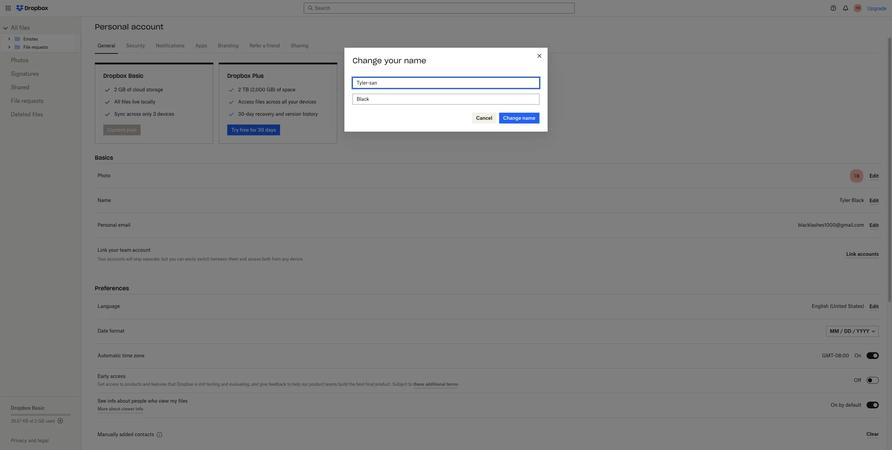 Task type: locate. For each thing, give the bounding box(es) containing it.
0 vertical spatial basic
[[128, 73, 143, 79]]

1 vertical spatial change
[[503, 115, 521, 121]]

1 horizontal spatial devices
[[300, 99, 316, 105]]

can
[[177, 257, 184, 262]]

products
[[125, 383, 142, 387]]

0 horizontal spatial gb
[[38, 420, 44, 424]]

by
[[839, 404, 845, 408]]

file
[[11, 99, 20, 104]]

files left the live
[[122, 99, 131, 105]]

the
[[349, 383, 355, 387]]

your
[[384, 56, 402, 65], [288, 99, 298, 105], [109, 248, 118, 253]]

team
[[120, 248, 131, 253]]

early access
[[98, 375, 125, 379]]

2 horizontal spatial 2
[[238, 87, 241, 92]]

dropbox up 28.57
[[11, 406, 31, 411]]

0 vertical spatial all
[[11, 25, 18, 31]]

personal for personal email
[[98, 223, 117, 228]]

gb left cloud
[[118, 87, 126, 92]]

on
[[855, 354, 862, 359], [831, 404, 838, 408]]

0 horizontal spatial all
[[11, 25, 18, 31]]

0 vertical spatial personal
[[95, 22, 129, 32]]

access right the early at the left bottom of the page
[[110, 375, 125, 379]]

1 vertical spatial your
[[288, 99, 298, 105]]

1 horizontal spatial 2
[[114, 87, 117, 92]]

Last name text field
[[357, 96, 536, 103]]

from
[[272, 257, 281, 262]]

stay
[[134, 257, 142, 262]]

1 horizontal spatial of
[[127, 87, 131, 92]]

files for deleted files
[[32, 112, 43, 118]]

files for all files
[[19, 25, 30, 31]]

on left by on the bottom of the page
[[831, 404, 838, 408]]

1 vertical spatial personal
[[98, 223, 117, 228]]

0 vertical spatial across
[[266, 99, 281, 105]]

your inside dialog
[[384, 56, 402, 65]]

to right subject
[[409, 383, 412, 387]]

dropbox up "2 gb of cloud storage"
[[103, 73, 127, 79]]

shared
[[11, 85, 29, 90]]

personal up general
[[95, 22, 129, 32]]

files
[[19, 25, 30, 31], [122, 99, 131, 105], [255, 99, 265, 105], [32, 112, 43, 118], [178, 399, 188, 404]]

of right kb
[[30, 420, 33, 424]]

across down all files live locally
[[127, 111, 141, 117]]

date format
[[98, 329, 124, 334]]

files down file requests 'link'
[[32, 112, 43, 118]]

personal left email in the left of the page
[[98, 223, 117, 228]]

link your team account
[[98, 248, 150, 253]]

tyler
[[840, 199, 851, 203]]

0 vertical spatial gb
[[118, 87, 126, 92]]

get access to products and features that dropbox is still testing and evaluating, and give feedback to help our product teams build the best final product. subject to
[[98, 383, 414, 387]]

info
[[107, 399, 116, 404]]

dropbox basic up kb
[[11, 406, 45, 411]]

privacy and legal
[[11, 438, 49, 444]]

1 horizontal spatial change
[[503, 115, 521, 121]]

files down (2,000
[[255, 99, 265, 105]]

group
[[1, 34, 81, 53]]

1 horizontal spatial name
[[523, 115, 536, 121]]

testing
[[207, 383, 220, 387]]

2 horizontal spatial to
[[409, 383, 412, 387]]

of right gb)
[[277, 87, 281, 92]]

1 vertical spatial account
[[133, 248, 150, 253]]

2 recommended image from the top
[[227, 98, 235, 106]]

1 vertical spatial on
[[831, 404, 838, 408]]

features
[[151, 383, 167, 387]]

1 vertical spatial access
[[110, 375, 125, 379]]

0 vertical spatial recommended image
[[227, 86, 235, 94]]

deleted files
[[11, 112, 43, 118]]

account up security
[[131, 22, 164, 32]]

cloud
[[133, 87, 145, 92]]

dropbox basic up "2 gb of cloud storage"
[[103, 73, 143, 79]]

2 to from the left
[[287, 383, 291, 387]]

1 vertical spatial name
[[523, 115, 536, 121]]

branding tab
[[215, 38, 241, 54]]

switch
[[197, 257, 210, 262]]

branding
[[218, 44, 239, 48]]

First name text field
[[357, 79, 536, 87]]

version
[[285, 111, 301, 117]]

devices up history
[[300, 99, 316, 105]]

dropbox
[[103, 73, 127, 79], [227, 73, 251, 79], [177, 383, 193, 387], [11, 406, 31, 411]]

2 left 'tb' on the left top of the page
[[238, 87, 241, 92]]

0 horizontal spatial on
[[831, 404, 838, 408]]

all down "dropbox logo - go to the homepage"
[[11, 25, 18, 31]]

0 horizontal spatial across
[[127, 111, 141, 117]]

name inside change name 'button'
[[523, 115, 536, 121]]

and left features
[[143, 383, 150, 387]]

recovery
[[255, 111, 274, 117]]

0 vertical spatial access
[[248, 257, 261, 262]]

security tab
[[123, 38, 148, 54]]

dropbox basic
[[103, 73, 143, 79], [11, 406, 45, 411]]

get more space image
[[56, 417, 64, 426]]

on for on by default
[[831, 404, 838, 408]]

sync across only 3 devices
[[114, 111, 174, 117]]

account up stay
[[133, 248, 150, 253]]

used
[[45, 420, 55, 424]]

who
[[148, 399, 157, 404]]

access left both
[[248, 257, 261, 262]]

change name button
[[499, 113, 540, 124]]

1 recommended image from the top
[[227, 86, 235, 94]]

0 horizontal spatial change
[[353, 56, 382, 65]]

refer a friend
[[250, 44, 280, 48]]

2 vertical spatial your
[[109, 248, 118, 253]]

devices right 3
[[157, 111, 174, 117]]

all inside all files link
[[11, 25, 18, 31]]

1 vertical spatial gb
[[38, 420, 44, 424]]

files inside tree
[[19, 25, 30, 31]]

gb left used
[[38, 420, 44, 424]]

apps tab
[[193, 38, 210, 54]]

access
[[248, 257, 261, 262], [110, 375, 125, 379], [106, 383, 119, 387]]

dropbox up 'tb' on the left top of the page
[[227, 73, 251, 79]]

change for change name
[[503, 115, 521, 121]]

access for get access to products and features that dropbox is still testing and evaluating, and give feedback to help our product teams build the best final product. subject to
[[106, 383, 119, 387]]

all up sync
[[114, 99, 120, 105]]

and right testing
[[221, 383, 228, 387]]

to left the products
[[120, 383, 124, 387]]

across
[[266, 99, 281, 105], [127, 111, 141, 117]]

0 vertical spatial your
[[384, 56, 402, 65]]

1 vertical spatial devices
[[157, 111, 174, 117]]

english (united states)
[[812, 305, 864, 309]]

file requests link
[[11, 95, 70, 108]]

2 right kb
[[34, 420, 37, 424]]

tab list
[[95, 37, 882, 54]]

change inside 'button'
[[503, 115, 521, 121]]

recommended image up recommended image
[[227, 98, 235, 106]]

1 horizontal spatial all
[[114, 99, 120, 105]]

0 vertical spatial on
[[855, 354, 862, 359]]

sharing tab
[[288, 38, 311, 54]]

of left cloud
[[127, 87, 131, 92]]

tyler black
[[840, 199, 864, 203]]

1 vertical spatial all
[[114, 99, 120, 105]]

1 horizontal spatial to
[[287, 383, 291, 387]]

your for change your name
[[384, 56, 402, 65]]

0 horizontal spatial of
[[30, 420, 33, 424]]

access down early access
[[106, 383, 119, 387]]

any
[[282, 257, 289, 262]]

preferences
[[95, 285, 129, 292]]

0 horizontal spatial your
[[109, 248, 118, 253]]

of for 28.57 kb of 2 gb used
[[30, 420, 33, 424]]

recommended image left 'tb' on the left top of the page
[[227, 86, 235, 94]]

security
[[126, 44, 145, 48]]

0 horizontal spatial to
[[120, 383, 124, 387]]

2 vertical spatial access
[[106, 383, 119, 387]]

requests
[[22, 99, 44, 104]]

evaluating,
[[229, 383, 250, 387]]

photo
[[98, 174, 111, 179]]

0 horizontal spatial 2
[[34, 420, 37, 424]]

files right my
[[178, 399, 188, 404]]

product
[[309, 383, 324, 387]]

0 vertical spatial dropbox basic
[[103, 73, 143, 79]]

on for on
[[855, 354, 862, 359]]

basic up '28.57 kb of 2 gb used'
[[32, 406, 45, 411]]

0 vertical spatial name
[[404, 56, 426, 65]]

1 vertical spatial basic
[[32, 406, 45, 411]]

early
[[98, 375, 109, 379]]

time
[[122, 354, 133, 359]]

friend
[[267, 44, 280, 48]]

files for access files across all your devices
[[255, 99, 265, 105]]

1 vertical spatial recommended image
[[227, 98, 235, 106]]

2 up all files live locally
[[114, 87, 117, 92]]

30-
[[238, 111, 246, 117]]

3
[[153, 111, 156, 117]]

and
[[276, 111, 284, 117], [240, 257, 247, 262], [143, 383, 150, 387], [221, 383, 228, 387], [251, 383, 259, 387], [28, 438, 37, 444]]

to left help
[[287, 383, 291, 387]]

2 horizontal spatial your
[[384, 56, 402, 65]]

access for early access
[[110, 375, 125, 379]]

cancel
[[476, 115, 493, 121]]

28.57
[[11, 420, 22, 424]]

recommended image
[[227, 86, 235, 94], [227, 98, 235, 106]]

final
[[366, 383, 374, 387]]

1 horizontal spatial gb
[[118, 87, 126, 92]]

and down access files across all your devices
[[276, 111, 284, 117]]

across left all
[[266, 99, 281, 105]]

manually added contacts
[[98, 433, 154, 438]]

signatures link
[[11, 67, 70, 81]]

0 vertical spatial change
[[353, 56, 382, 65]]

1 vertical spatial dropbox basic
[[11, 406, 45, 411]]

files for all files live locally
[[122, 99, 131, 105]]

1 horizontal spatial on
[[855, 354, 862, 359]]

teams
[[325, 383, 337, 387]]

files down "dropbox logo - go to the homepage"
[[19, 25, 30, 31]]

1 horizontal spatial across
[[266, 99, 281, 105]]

0 horizontal spatial basic
[[32, 406, 45, 411]]

dropbox left is
[[177, 383, 193, 387]]

name
[[404, 56, 426, 65], [523, 115, 536, 121]]

3 to from the left
[[409, 383, 412, 387]]

1 horizontal spatial dropbox basic
[[103, 73, 143, 79]]

your for link your team account
[[109, 248, 118, 253]]

on right 08:00
[[855, 354, 862, 359]]

refer
[[250, 44, 262, 48]]

general
[[98, 44, 115, 48]]

deleted files link
[[11, 108, 70, 122]]

basic up "2 gb of cloud storage"
[[128, 73, 143, 79]]



Task type: describe. For each thing, give the bounding box(es) containing it.
both
[[262, 257, 271, 262]]

dropbox logo - go to the homepage image
[[14, 3, 50, 14]]

change your name
[[353, 56, 426, 65]]

cancel button
[[472, 113, 497, 124]]

photos
[[11, 58, 28, 63]]

history
[[303, 111, 318, 117]]

device.
[[290, 257, 303, 262]]

locally
[[141, 99, 155, 105]]

format
[[110, 329, 124, 334]]

2 tb (2,000 gb) of space
[[238, 87, 296, 92]]

0 horizontal spatial dropbox basic
[[11, 406, 45, 411]]

legal
[[38, 438, 49, 444]]

personal email
[[98, 223, 130, 228]]

30-day recovery and version history
[[238, 111, 318, 117]]

1 vertical spatial across
[[127, 111, 141, 117]]

see
[[98, 399, 106, 404]]

email
[[118, 223, 130, 228]]

your
[[98, 257, 106, 262]]

personal for personal account
[[95, 22, 129, 32]]

live
[[132, 99, 140, 105]]

a
[[263, 44, 265, 48]]

subject
[[393, 383, 407, 387]]

0 vertical spatial account
[[131, 22, 164, 32]]

zone
[[134, 354, 144, 359]]

recommended image for access
[[227, 98, 235, 106]]

is
[[194, 383, 197, 387]]

2 gb of cloud storage
[[114, 87, 163, 92]]

upgrade link
[[868, 5, 887, 11]]

get
[[98, 383, 105, 387]]

that
[[168, 383, 176, 387]]

dropbox plus
[[227, 73, 264, 79]]

0 horizontal spatial name
[[404, 56, 426, 65]]

access
[[238, 99, 254, 105]]

recommended image for 2
[[227, 86, 235, 94]]

2 for dropbox plus
[[238, 87, 241, 92]]

all files link
[[11, 23, 81, 34]]

about
[[117, 399, 130, 404]]

deleted
[[11, 112, 31, 118]]

language
[[98, 305, 120, 309]]

feedback
[[269, 383, 286, 387]]

accounts
[[107, 257, 125, 262]]

view
[[159, 399, 169, 404]]

product.
[[375, 383, 391, 387]]

separate,
[[143, 257, 160, 262]]

plus
[[252, 73, 264, 79]]

automatic
[[98, 354, 121, 359]]

general tab
[[95, 38, 118, 54]]

still
[[199, 383, 206, 387]]

photos link
[[11, 54, 70, 67]]

storage
[[146, 87, 163, 92]]

you
[[169, 257, 176, 262]]

will
[[126, 257, 133, 262]]

1 horizontal spatial your
[[288, 99, 298, 105]]

blacklashes1000@gmail.com
[[798, 223, 864, 228]]

link
[[98, 248, 107, 253]]

all
[[282, 99, 287, 105]]

gmt-08:00
[[822, 354, 849, 359]]

contacts
[[135, 433, 154, 438]]

personal account
[[95, 22, 164, 32]]

08:00
[[836, 354, 849, 359]]

all files
[[11, 25, 30, 31]]

2 horizontal spatial of
[[277, 87, 281, 92]]

all for all files
[[11, 25, 18, 31]]

gmt-
[[822, 354, 836, 359]]

best
[[356, 383, 365, 387]]

all files live locally
[[114, 99, 155, 105]]

0 horizontal spatial devices
[[157, 111, 174, 117]]

0 vertical spatial devices
[[300, 99, 316, 105]]

black
[[852, 199, 864, 203]]

and left legal on the bottom
[[28, 438, 37, 444]]

between
[[211, 257, 228, 262]]

off
[[854, 379, 862, 384]]

and right them
[[240, 257, 247, 262]]

tab list containing general
[[95, 37, 882, 54]]

tb
[[242, 87, 249, 92]]

but
[[162, 257, 168, 262]]

global header element
[[0, 0, 892, 17]]

upgrade
[[868, 5, 887, 11]]

28.57 kb of 2 gb used
[[11, 420, 55, 424]]

1 to from the left
[[120, 383, 124, 387]]

day
[[246, 111, 254, 117]]

them
[[229, 257, 239, 262]]

change your name dialog
[[345, 48, 548, 132]]

and left give
[[251, 383, 259, 387]]

1 horizontal spatial basic
[[128, 73, 143, 79]]

(2,000
[[250, 87, 265, 92]]

(united
[[830, 305, 847, 309]]

automatic time zone
[[98, 354, 144, 359]]

basics
[[95, 154, 113, 161]]

change for change your name
[[353, 56, 382, 65]]

space
[[282, 87, 296, 92]]

refer a friend tab
[[247, 38, 283, 54]]

sharing
[[291, 44, 309, 48]]

your accounts will stay separate, but you can easily switch between them and access both from any device.
[[98, 257, 303, 262]]

on by default
[[831, 404, 862, 408]]

2 for dropbox basic
[[114, 87, 117, 92]]

of for 2 gb of cloud storage
[[127, 87, 131, 92]]

people
[[131, 399, 147, 404]]

notifications tab
[[153, 38, 187, 54]]

shared link
[[11, 81, 70, 95]]

apps
[[195, 44, 207, 48]]

privacy
[[11, 438, 27, 444]]

all files tree
[[1, 23, 81, 53]]

gb)
[[267, 87, 276, 92]]

recommended image
[[227, 110, 235, 119]]

all for all files live locally
[[114, 99, 120, 105]]



Task type: vqa. For each thing, say whether or not it's contained in the screenshot.
Manually added contacts
yes



